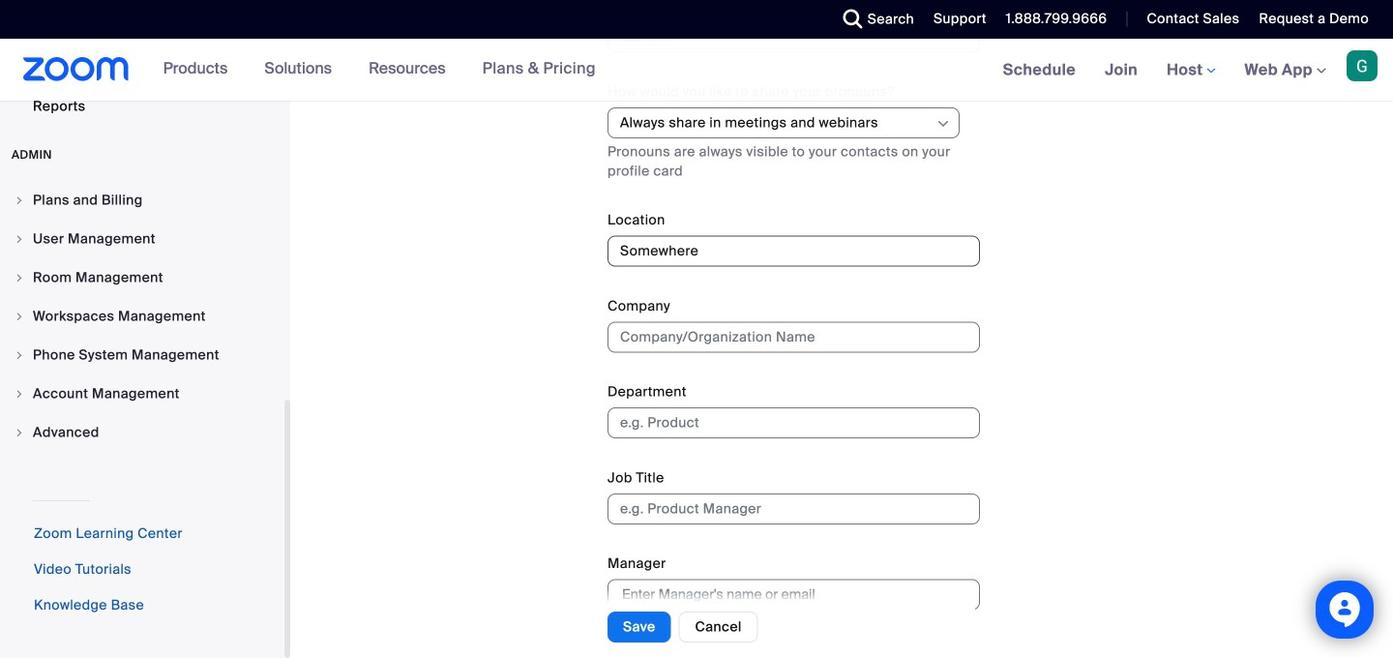 Task type: vqa. For each thing, say whether or not it's contained in the screenshot.
meetings navigation at the right
yes



Task type: locate. For each thing, give the bounding box(es) containing it.
e.g. Product Manager text field
[[608, 493, 980, 524]]

right image for first menu item from the bottom
[[14, 427, 25, 438]]

2 right image from the top
[[14, 233, 25, 245]]

admin menu menu
[[0, 182, 285, 453]]

5 right image from the top
[[14, 388, 25, 400]]

3 menu item from the top
[[0, 259, 285, 296]]

right image
[[14, 349, 25, 361]]

Pronouns text field
[[608, 21, 980, 52]]

6 right image from the top
[[14, 427, 25, 438]]

1 right image from the top
[[14, 195, 25, 206]]

right image
[[14, 195, 25, 206], [14, 233, 25, 245], [14, 272, 25, 284], [14, 311, 25, 322], [14, 388, 25, 400], [14, 427, 25, 438]]

6 menu item from the top
[[0, 376, 285, 412]]

4 right image from the top
[[14, 311, 25, 322]]

3 right image from the top
[[14, 272, 25, 284]]

banner
[[0, 39, 1394, 102]]

menu item
[[0, 182, 285, 219], [0, 221, 285, 257], [0, 259, 285, 296], [0, 298, 285, 335], [0, 337, 285, 374], [0, 376, 285, 412], [0, 414, 285, 451]]

product information navigation
[[149, 39, 611, 101]]



Task type: describe. For each thing, give the bounding box(es) containing it.
4 menu item from the top
[[0, 298, 285, 335]]

right image for 5th menu item from the bottom of the the admin menu "menu"
[[14, 272, 25, 284]]

right image for sixth menu item from the bottom
[[14, 233, 25, 245]]

Company/Organization Name text field
[[608, 322, 980, 353]]

right image for seventh menu item from the bottom
[[14, 195, 25, 206]]

e.g. San Jose text field
[[608, 236, 980, 267]]

7 menu item from the top
[[0, 414, 285, 451]]

meetings navigation
[[989, 39, 1394, 102]]

zoom logo image
[[23, 57, 129, 81]]

right image for fourth menu item from the bottom
[[14, 311, 25, 322]]

2 menu item from the top
[[0, 221, 285, 257]]

5 menu item from the top
[[0, 337, 285, 374]]

e.g. Product text field
[[608, 408, 980, 439]]

show options image
[[936, 116, 951, 132]]

1 menu item from the top
[[0, 182, 285, 219]]

right image for second menu item from the bottom of the the admin menu "menu"
[[14, 388, 25, 400]]

profile picture image
[[1347, 50, 1378, 81]]



